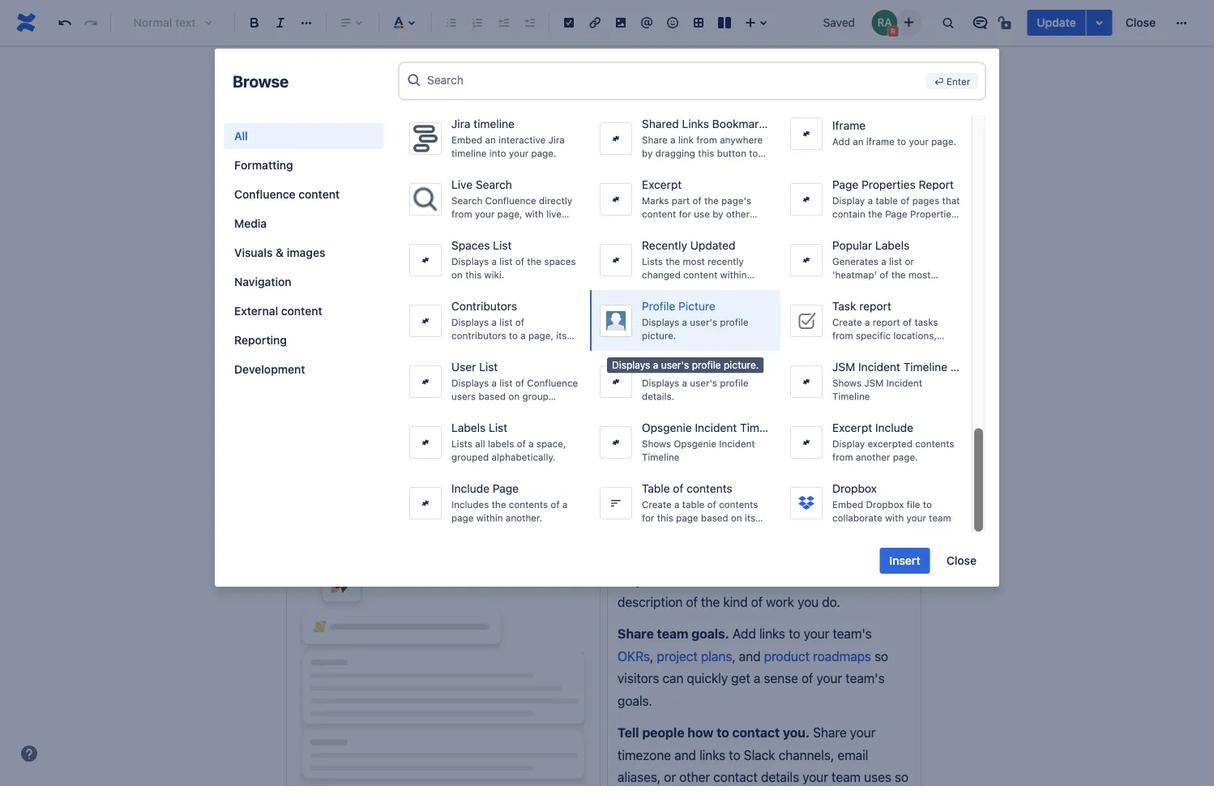 Task type: vqa. For each thing, say whether or not it's contained in the screenshot.
second member
no



Task type: locate. For each thing, give the bounding box(es) containing it.
list for spaces list
[[493, 239, 512, 252]]

by inside shared links bookmarklet button share a link from anywhere by dragging this button to your browser.
[[642, 147, 653, 159]]

jira
[[451, 117, 470, 130], [548, 134, 565, 146]]

your up welcoming
[[810, 473, 836, 489]]

content inside button
[[298, 188, 340, 201]]

links inside share your timezone and links to slack channels, email aliases, or other contact details your team uses
[[699, 747, 725, 762]]

displays for spaces list
[[451, 256, 489, 267]]

confluence content button
[[224, 182, 383, 207]]

team's
[[665, 572, 704, 587], [833, 626, 872, 642], [846, 671, 885, 686]]

saved
[[823, 16, 855, 29]]

1 horizontal spatial page
[[832, 178, 859, 191]]

1 vertical spatial dropbox
[[866, 499, 904, 510]]

displays a user's profile picture. tooltip
[[607, 357, 764, 373]]

for up collaborate
[[839, 496, 855, 511]]

0 horizontal spatial space
[[437, 435, 472, 450]]

0 horizontal spatial this
[[465, 269, 482, 280]]

a left visual
[[562, 499, 568, 510]]

a left stellar
[[354, 297, 364, 319]]

what down first
[[383, 435, 411, 450]]

1 horizontal spatial include
[[875, 421, 913, 434]]

picture.
[[642, 330, 676, 341], [724, 359, 759, 371]]

1 horizontal spatial visitors
[[618, 671, 659, 686]]

0 vertical spatial team's
[[665, 572, 704, 587]]

0 horizontal spatial overview
[[321, 413, 373, 428]]

aliases,
[[618, 769, 661, 785]]

content down the formatting button
[[298, 188, 340, 201]]

displays for user list
[[451, 377, 489, 389]]

you up the membership.
[[482, 373, 504, 388]]

on down create
[[508, 391, 520, 402]]

from up 'people,'
[[832, 330, 853, 341]]

0 horizontal spatial create
[[296, 297, 350, 319]]

1 vertical spatial embed
[[832, 499, 863, 510]]

overview up information
[[321, 413, 373, 428]]

most
[[683, 256, 705, 267], [909, 269, 931, 280]]

the inside 'popular labels generates a list or 'heatmap' of the most popular labels.'
[[891, 269, 906, 280]]

to right helps
[[784, 413, 795, 428]]

1 vertical spatial lists
[[451, 438, 472, 449]]

to right file
[[923, 499, 932, 510]]

2 horizontal spatial by
[[832, 528, 846, 543]]

share down shared
[[642, 134, 668, 146]]

1 vertical spatial close button
[[937, 548, 986, 574]]

1 vertical spatial timeline
[[451, 147, 487, 159]]

0 vertical spatial visitors
[[470, 413, 511, 428]]

on left its
[[731, 512, 742, 524]]

confluence inside button
[[234, 188, 295, 201]]

or right aliases,
[[664, 769, 676, 785]]

this left "button"
[[698, 147, 714, 159]]

0 horizontal spatial page.
[[531, 147, 556, 159]]

visitors.
[[858, 496, 903, 511]]

properties
[[862, 178, 916, 191]]

0 horizontal spatial lists
[[451, 438, 472, 449]]

on inside the overview is the first page visitors will see when they visit your space, so it helps to include some information on what the space is about and what your team is working on.
[[365, 435, 380, 450]]

visitors
[[470, 413, 511, 428], [618, 671, 659, 686]]

user's down displays a user's profile picture. tooltip
[[690, 377, 717, 389]]

profile up details.
[[670, 360, 703, 374]]

include inside excerpt include display excerpted contents from another page.
[[875, 421, 913, 434]]

content up macros.
[[642, 208, 676, 220]]

0 vertical spatial by
[[642, 147, 653, 159]]

team inside share your timezone and links to slack channels, email aliases, or other contact details your team uses
[[832, 769, 861, 785]]

a inside spaces list displays a list of the spaces on this wiki.
[[492, 256, 497, 267]]

0 vertical spatial search
[[476, 178, 512, 191]]

2 , from the left
[[732, 648, 736, 664]]

based up explain what the space is for.
[[701, 512, 728, 524]]

page's
[[721, 195, 751, 206]]

1 horizontal spatial page.
[[893, 451, 918, 463]]

0 vertical spatial page
[[832, 178, 859, 191]]

0 vertical spatial overview
[[420, 297, 493, 319]]

team's up roadmaps
[[833, 626, 872, 642]]

0 horizontal spatial add
[[618, 473, 643, 489]]

for up explain
[[642, 512, 654, 524]]

to down anywhere on the right
[[749, 147, 758, 159]]

close for the leftmost close button
[[946, 554, 977, 567]]

team down email
[[832, 769, 861, 785]]

it
[[738, 413, 746, 428], [762, 496, 770, 511]]

a inside 'popular labels generates a list or 'heatmap' of the most popular labels.'
[[881, 256, 886, 267]]

this inside table of contents create a table of contents for this page based on its headings.
[[657, 512, 673, 524]]

0 horizontal spatial with
[[525, 208, 544, 220]]

team's down 'summarizing'
[[665, 572, 704, 587]]

indent tab image
[[520, 13, 539, 32]]

1 horizontal spatial add
[[733, 626, 756, 642]]

of inside excerpt marks part of the page's content for use by other macros.
[[693, 195, 702, 206]]

page inside 'include page includes the contents of a page within another.'
[[493, 482, 519, 495]]

page. down the interactive
[[531, 147, 556, 159]]

add down iframe
[[832, 136, 850, 147]]

based up the membership.
[[479, 391, 506, 402]]

visitors inside the overview is the first page visitors will see when they visit your space, so it helps to include some information on what the space is about and what your team is working on.
[[470, 413, 511, 428]]

2 horizontal spatial page.
[[931, 136, 956, 147]]

user's up details.
[[661, 359, 689, 371]]

page left properties
[[832, 178, 859, 191]]

share up email
[[813, 725, 847, 740]]

user inside 'user profile displays a user's profile details.'
[[642, 360, 667, 374]]

1 vertical spatial opsgenie
[[674, 438, 716, 449]]

user's for profile
[[690, 377, 717, 389]]

outdent ⇧tab image
[[494, 13, 513, 32]]

1 vertical spatial jira
[[548, 134, 565, 146]]

search down into
[[476, 178, 512, 191]]

this left wiki.
[[465, 269, 482, 280]]

1 vertical spatial overview
[[321, 413, 373, 428]]

displays inside 'user profile displays a user's profile details.'
[[642, 377, 679, 389]]

a up the membership.
[[492, 377, 497, 389]]

0 horizontal spatial goals.
[[618, 693, 652, 708]]

updated
[[690, 239, 735, 252]]

2 vertical spatial add
[[733, 626, 756, 642]]

1 horizontal spatial an
[[853, 136, 864, 147]]

add up visual
[[618, 473, 643, 489]]

page down users at the left of the page
[[437, 413, 466, 428]]

0 vertical spatial with
[[525, 208, 544, 220]]

embed up collaborate
[[832, 499, 863, 510]]

so inside so visitors can quickly get a sense of your team's goals.
[[875, 648, 888, 664]]

close button right adjust update settings icon
[[1116, 10, 1165, 36]]

lists inside recently updated lists the most recently changed content within confluence.
[[642, 256, 663, 267]]

from inside "task report create a report of tasks from specific locations, people, status and more."
[[832, 330, 853, 341]]

for inside this gives your overview visual appeal and makes it welcoming for visitors.
[[839, 496, 855, 511]]

to inside dropbox embed dropbox file to collaborate with your team
[[923, 499, 932, 510]]

page. inside iframe add an iframe to your page.
[[931, 136, 956, 147]]

this inside start by summarizing the purpose of the space. this could be your team's mission statement or a brief description of the kind of work you do.
[[848, 550, 872, 565]]

timeline left into
[[451, 147, 487, 159]]

space down its
[[723, 528, 760, 543]]

or right generates
[[905, 256, 914, 267]]

1 horizontal spatial excerpt
[[832, 421, 872, 434]]

some
[[844, 413, 876, 428]]

excerpt for marks
[[642, 178, 682, 191]]

contents right excerpted
[[915, 438, 954, 449]]

contents inside 'include page includes the contents of a page within another.'
[[509, 499, 548, 510]]

0 vertical spatial within
[[720, 269, 747, 280]]

shared links bookmarklet button share a link from anywhere by dragging this button to your browser.
[[642, 117, 816, 172]]

no restrictions image
[[996, 13, 1016, 32]]

excerpt up display
[[832, 421, 872, 434]]

profile inside 'user profile displays a user's profile details.'
[[670, 360, 703, 374]]

a up visual
[[646, 473, 653, 489]]

of inside labels list lists all labels of a space, grouped alphabetically.
[[517, 438, 526, 449]]

1 horizontal spatial this
[[848, 550, 872, 565]]

close right adjust update settings icon
[[1126, 16, 1156, 29]]

1 vertical spatial so
[[875, 648, 888, 664]]

confluence image
[[13, 10, 39, 36], [13, 10, 39, 36]]

live search search confluence directly from your page, with live results as you type
[[451, 178, 572, 233]]

and inside share your timezone and links to slack channels, email aliases, or other contact details your team uses
[[674, 747, 696, 762]]

within inside recently updated lists the most recently changed content within confluence.
[[720, 269, 747, 280]]

your inside this gives your overview visual appeal and makes it welcoming for visitors.
[[810, 473, 836, 489]]

⏎ enter
[[934, 75, 970, 87]]

another.
[[506, 512, 542, 524]]

0 horizontal spatial excerpt
[[642, 178, 682, 191]]

0 vertical spatial embed
[[451, 134, 482, 146]]

Give this page a title text field
[[330, 246, 912, 273]]

link image
[[585, 13, 605, 32]]

labels inside labels list lists all labels of a space, grouped alphabetically.
[[451, 421, 486, 434]]

your inside start by summarizing the purpose of the space. this could be your team's mission statement or a brief description of the kind of work you do.
[[636, 572, 661, 587]]

profile for picture
[[720, 317, 748, 328]]

user for user list
[[451, 360, 476, 374]]

links inside share team goals. add links to your team's okrs , project plans , and product roadmaps
[[759, 626, 785, 642]]

okrs link
[[618, 648, 650, 664]]

overview for create a stellar overview
[[420, 297, 493, 319]]

1 vertical spatial search
[[451, 195, 483, 206]]

by for shared
[[642, 147, 653, 159]]

gives
[[776, 473, 807, 489]]

this up brief
[[848, 550, 872, 565]]

0 vertical spatial this
[[748, 473, 773, 489]]

2 vertical spatial this
[[657, 512, 673, 524]]

links up product
[[759, 626, 785, 642]]

kind
[[723, 594, 748, 610]]

grouped
[[451, 451, 489, 463]]

1 horizontal spatial close button
[[1116, 10, 1165, 36]]

overview
[[420, 297, 493, 319], [321, 413, 373, 428], [839, 473, 891, 489]]

0 vertical spatial or
[[905, 256, 914, 267]]

create down task
[[832, 317, 862, 328]]

page
[[437, 413, 466, 428], [451, 512, 474, 524], [676, 512, 698, 524]]

lists for recently updated
[[642, 256, 663, 267]]

and up alphabetically.
[[525, 435, 546, 450]]

0 horizontal spatial picture.
[[642, 330, 676, 341]]

0 horizontal spatial close
[[946, 554, 977, 567]]

1 vertical spatial you
[[482, 373, 504, 388]]

profile down 'profile picture displays a user's profile picture.'
[[692, 359, 721, 371]]

from down links
[[696, 134, 717, 146]]

1 vertical spatial team's
[[833, 626, 872, 642]]

1 horizontal spatial or
[[817, 572, 829, 587]]

to inside iframe add an iframe to your page.
[[897, 136, 906, 147]]

confluence
[[234, 188, 295, 201], [485, 195, 536, 206], [527, 377, 578, 389]]

of inside spaces list displays a list of the spaces on this wiki.
[[515, 256, 524, 267]]

1 horizontal spatial ,
[[732, 648, 736, 664]]

share up okrs link
[[618, 626, 654, 642]]

close
[[1126, 16, 1156, 29], [946, 554, 977, 567]]

people,
[[832, 343, 866, 354]]

makes
[[721, 496, 759, 511]]

confluence up group on the left of page
[[527, 377, 578, 389]]

displays
[[451, 256, 489, 267], [642, 317, 679, 328], [612, 359, 650, 371], [451, 377, 489, 389], [642, 377, 679, 389]]

information
[[296, 435, 362, 450]]

list inside spaces list displays a list of the spaces on this wiki.
[[499, 256, 513, 267]]

,
[[650, 648, 654, 664], [732, 648, 736, 664]]

2 user from the left
[[642, 360, 667, 374]]

1 vertical spatial add
[[618, 473, 643, 489]]

redo ⌘⇧z image
[[81, 13, 100, 32]]

1 vertical spatial visitors
[[618, 671, 659, 686]]

excerpt for include
[[832, 421, 872, 434]]

from down display
[[832, 451, 853, 463]]

2 vertical spatial you
[[798, 594, 819, 610]]

your up "description"
[[636, 572, 661, 587]]

the up changed
[[666, 256, 680, 267]]

0 vertical spatial this
[[698, 147, 714, 159]]

share inside share team goals. add links to your team's okrs , project plans , and product roadmaps
[[618, 626, 654, 642]]

from
[[696, 134, 717, 146], [451, 208, 472, 220], [832, 330, 853, 341], [832, 451, 853, 463]]

:thought_balloon: image
[[584, 374, 600, 390]]

by right 'start'
[[832, 528, 846, 543]]

overview down "another"
[[839, 473, 891, 489]]

user
[[451, 360, 476, 374], [642, 360, 667, 374]]

overview inside this gives your overview visual appeal and makes it welcoming for visitors.
[[839, 473, 891, 489]]

spaces list displays a list of the spaces on this wiki.
[[451, 239, 576, 280]]

an up into
[[485, 134, 496, 146]]

1 user from the left
[[451, 360, 476, 374]]

1 vertical spatial most
[[909, 269, 931, 280]]

Main content area, start typing to enter text. text field
[[286, 297, 921, 786]]

2 vertical spatial share
[[813, 725, 847, 740]]

1 vertical spatial with
[[885, 512, 904, 524]]

shows inside the opsgenie incident timeline shows opsgenie incident timeline
[[642, 438, 671, 449]]

2 vertical spatial for
[[642, 512, 654, 524]]

what down when at the left bottom of page
[[550, 435, 578, 450]]

0 horizontal spatial or
[[664, 769, 676, 785]]

your down the interactive
[[509, 147, 529, 159]]

user's inside 'profile picture displays a user's profile picture.'
[[690, 317, 717, 328]]

include up excerpted
[[875, 421, 913, 434]]

visitors inside so visitors can quickly get a sense of your team's goals.
[[618, 671, 659, 686]]

macros.
[[642, 221, 678, 233]]

1 vertical spatial other
[[679, 769, 710, 785]]

0 vertical spatial report
[[859, 299, 891, 313]]

emoji image
[[663, 13, 682, 32]]

report
[[859, 299, 891, 313], [873, 317, 900, 328]]

goals. up plans
[[691, 626, 729, 642]]

visuals
[[234, 246, 273, 259]]

page inside 'include page includes the contents of a page within another.'
[[451, 512, 474, 524]]

table
[[682, 499, 705, 510]]

the overview is the first page visitors will see when they visit your space, so it helps to include some information on what the space is about and what your team is working on.
[[296, 413, 879, 450]]

add inside iframe add an iframe to your page.
[[832, 136, 850, 147]]

picture. inside 'profile picture displays a user's profile picture.'
[[642, 330, 676, 341]]

an down iframe
[[853, 136, 864, 147]]

share for share your timezone and links to slack channels, email aliases, or other contact details your team uses 
[[813, 725, 847, 740]]

timeline up into
[[474, 117, 515, 130]]

timezone
[[618, 747, 671, 762]]

page. down excerpted
[[893, 451, 918, 463]]

within for updated
[[720, 269, 747, 280]]

a left link
[[670, 134, 676, 146]]

1 vertical spatial for
[[839, 496, 855, 511]]

displays inside tooltip
[[612, 359, 650, 371]]

profile down displays a user's profile picture. tooltip
[[720, 377, 748, 389]]

0 horizontal spatial embed
[[451, 134, 482, 146]]

for inside table of contents create a table of contents for this page based on its headings.
[[642, 512, 654, 524]]

:thought_balloon: image
[[584, 374, 600, 390]]

on down spaces
[[451, 269, 463, 280]]

picture. up helps
[[724, 359, 759, 371]]

undo ⌘z image
[[55, 13, 75, 32]]

browse
[[233, 71, 289, 90]]

within
[[720, 269, 747, 280], [476, 512, 503, 524]]

1 vertical spatial space,
[[536, 438, 566, 449]]

overview up google
[[420, 297, 493, 319]]

contact down slack
[[713, 769, 758, 785]]

links for add
[[759, 626, 785, 642]]

page. up report
[[931, 136, 956, 147]]

2 horizontal spatial add
[[832, 136, 850, 147]]

labels
[[875, 239, 910, 252], [451, 421, 486, 434]]

1 vertical spatial profile
[[692, 359, 721, 371]]

a inside "task report create a report of tasks from specific locations, people, status and more."
[[865, 317, 870, 328]]

0 horizontal spatial this
[[748, 473, 773, 489]]

reporting button
[[224, 327, 383, 353]]

contact inside share your timezone and links to slack channels, email aliases, or other contact details your team uses
[[713, 769, 758, 785]]

your inside so visitors can quickly get a sense of your team's goals.
[[817, 671, 842, 686]]

and inside "task report create a report of tasks from specific locations, people, status and more."
[[899, 343, 915, 354]]

opsgenie incident timeline shows opsgenie incident timeline
[[642, 421, 784, 463]]

0 horizontal spatial close button
[[937, 548, 986, 574]]

your down file
[[907, 512, 926, 524]]

list for labels list
[[489, 421, 507, 434]]

channels,
[[779, 747, 834, 762]]

0 vertical spatial dropbox
[[832, 482, 877, 495]]

1 vertical spatial by
[[713, 208, 723, 220]]

by inside excerpt marks part of the page's content for use by other macros.
[[713, 208, 723, 220]]

team
[[610, 435, 639, 450], [929, 512, 951, 524], [657, 626, 688, 642], [832, 769, 861, 785]]

space,
[[679, 413, 718, 428], [536, 438, 566, 449]]

changed
[[642, 269, 681, 280]]

0 vertical spatial space
[[437, 435, 472, 450]]

and inside this gives your overview visual appeal and makes it welcoming for visitors.
[[696, 496, 718, 511]]

goals. up tell
[[618, 693, 652, 708]]

1 horizontal spatial other
[[726, 208, 750, 220]]

a inside table of contents create a table of contents for this page based on its headings.
[[674, 499, 680, 510]]

this gives your overview visual appeal and makes it welcoming for visitors.
[[618, 473, 903, 511]]

collaborate
[[832, 512, 882, 524]]

2 horizontal spatial this
[[698, 147, 714, 159]]

include page includes the contents of a page within another.
[[451, 482, 568, 524]]

stellar
[[368, 297, 417, 319]]

mention image
[[637, 13, 656, 32]]

profile
[[720, 317, 748, 328], [692, 359, 721, 371], [720, 377, 748, 389]]

email
[[837, 747, 868, 762]]

0 vertical spatial most
[[683, 256, 705, 267]]

content
[[412, 68, 454, 81]]

1 horizontal spatial with
[[885, 512, 904, 524]]

1 vertical spatial close
[[946, 554, 977, 567]]

shows down 'people,'
[[832, 377, 862, 389]]

profile inside 'profile picture displays a user's profile picture.'
[[720, 317, 748, 328]]

membership.
[[451, 404, 510, 415]]

list inside user list displays a list of confluence users based on group membership.
[[499, 377, 513, 389]]

list inside spaces list displays a list of the spaces on this wiki.
[[493, 239, 512, 252]]

1 horizontal spatial within
[[720, 269, 747, 280]]

1 vertical spatial this
[[465, 269, 482, 280]]

of inside 'include page includes the contents of a page within another.'
[[551, 499, 560, 510]]

it inside the overview is the first page visitors will see when they visit your space, so it helps to include some information on what the space is about and what your team is working on.
[[738, 413, 746, 428]]

0 vertical spatial excerpt
[[642, 178, 682, 191]]

0 horizontal spatial based
[[479, 391, 506, 402]]

labels right popular
[[875, 239, 910, 252]]

profile inside 'user profile displays a user's profile details.'
[[720, 377, 748, 389]]

the up use
[[704, 195, 719, 206]]

embed inside dropbox embed dropbox file to collaborate with your team
[[832, 499, 863, 510]]

1 horizontal spatial embed
[[832, 499, 863, 510]]

space up grouped
[[437, 435, 472, 450]]

file
[[907, 499, 920, 510]]

goals. inside share team goals. add links to your team's okrs , project plans , and product roadmaps
[[691, 626, 729, 642]]

popular
[[832, 282, 866, 294]]

share team goals. add links to your team's okrs , project plans , and product roadmaps
[[618, 626, 875, 664]]

purpose
[[717, 550, 766, 565]]

shows down visit
[[642, 438, 671, 449]]

work
[[766, 594, 794, 610]]

1 vertical spatial contact
[[713, 769, 758, 785]]

of up use
[[693, 195, 702, 206]]

your down channels,
[[803, 769, 828, 785]]

team's inside so visitors can quickly get a sense of your team's goals.
[[846, 671, 885, 686]]

profile down recently
[[720, 317, 748, 328]]

and down "locations,"
[[899, 343, 915, 354]]

people
[[642, 725, 684, 740]]

your up email
[[850, 725, 876, 740]]

product
[[764, 648, 810, 664]]

your inside shared links bookmarklet button share a link from anywhere by dragging this button to your browser.
[[642, 161, 662, 172]]

link
[[678, 134, 694, 146]]

0 horizontal spatial within
[[476, 512, 503, 524]]

external content
[[234, 304, 322, 318]]

0 horizontal spatial jsm
[[832, 360, 855, 374]]

jsm
[[832, 360, 855, 374], [864, 377, 884, 389]]

on
[[451, 269, 463, 280], [508, 391, 520, 402], [365, 435, 380, 450], [731, 512, 742, 524]]

0 vertical spatial lists
[[642, 256, 663, 267]]

content
[[298, 188, 340, 201], [642, 208, 676, 220], [683, 269, 718, 280], [281, 304, 322, 318]]

close button
[[1116, 10, 1165, 36], [937, 548, 986, 574]]

user inside user list displays a list of confluence users based on group membership.
[[451, 360, 476, 374]]

jira right the interactive
[[548, 134, 565, 146]]

1 horizontal spatial most
[[909, 269, 931, 280]]

development button
[[224, 357, 383, 383]]

with down 'visitors.'
[[885, 512, 904, 524]]

page.
[[931, 136, 956, 147], [531, 147, 556, 159], [893, 451, 918, 463]]

your down dragging
[[642, 161, 662, 172]]

share inside share your timezone and links to slack channels, email aliases, or other contact details your team uses
[[813, 725, 847, 740]]

a down the picture
[[682, 317, 687, 328]]

based
[[479, 391, 506, 402], [701, 512, 728, 524]]

this
[[698, 147, 714, 159], [465, 269, 482, 280], [657, 512, 673, 524]]

0 vertical spatial based
[[479, 391, 506, 402]]

displays inside spaces list displays a list of the spaces on this wiki.
[[451, 256, 489, 267]]

2 horizontal spatial or
[[905, 256, 914, 267]]

0 vertical spatial close button
[[1116, 10, 1165, 36]]

spaces
[[544, 256, 576, 267]]

team's down roadmaps
[[846, 671, 885, 686]]

and inside the overview is the first page visitors will see when they visit your space, so it helps to include some information on what the space is about and what your team is working on.
[[525, 435, 546, 450]]

from inside shared links bookmarklet button share a link from anywhere by dragging this button to your browser.
[[696, 134, 717, 146]]

group
[[522, 391, 549, 402]]

1 vertical spatial or
[[817, 572, 829, 587]]

create a stellar overview
[[296, 297, 493, 319]]

page inside table of contents create a table of contents for this page based on its headings.
[[676, 512, 698, 524]]

1 vertical spatial share
[[618, 626, 654, 642]]

this inside this gives your overview visual appeal and makes it welcoming for visitors.
[[748, 473, 773, 489]]

1 vertical spatial picture.
[[724, 359, 759, 371]]

0 vertical spatial other
[[726, 208, 750, 220]]

opsgenie
[[642, 421, 692, 434], [674, 438, 716, 449]]

jsm down 'people,'
[[832, 360, 855, 374]]

you inside live search search confluence directly from your page, with live results as you type
[[497, 221, 513, 233]]

within inside 'include page includes the contents of a page within another.'
[[476, 512, 503, 524]]

user for user profile
[[642, 360, 667, 374]]

what down appeal
[[666, 528, 697, 543]]

adjust update settings image
[[1090, 13, 1109, 32]]

0 vertical spatial timeline
[[474, 117, 515, 130]]

1 horizontal spatial jsm
[[864, 377, 884, 389]]

team inside share team goals. add links to your team's okrs , project plans , and product roadmaps
[[657, 626, 688, 642]]



Task type: describe. For each thing, give the bounding box(es) containing it.
1 horizontal spatial jira
[[548, 134, 565, 146]]

most inside 'popular labels generates a list or 'heatmap' of the most popular labels.'
[[909, 269, 931, 280]]

do.
[[822, 594, 840, 610]]

timeline left include at the right bottom of page
[[740, 421, 784, 434]]

the left first
[[389, 413, 408, 428]]

confluence inside live search search confluence directly from your page, with live results as you type
[[485, 195, 536, 206]]

overview for this gives your overview visual appeal and makes it welcoming for visitors.
[[839, 473, 891, 489]]

by for excerpt
[[713, 208, 723, 220]]

the inside spaces list displays a list of the spaces on this wiki.
[[527, 256, 541, 267]]

the inside recently updated lists the most recently changed content within confluence.
[[666, 256, 680, 267]]

google button
[[408, 330, 473, 350]]

get
[[731, 671, 750, 686]]

"opportunities don't happen, you create them."
[[310, 373, 584, 388]]

helps
[[749, 413, 780, 428]]

to inside the overview is the first page visitors will see when they visit your space, so it helps to include some information on what the space is about and what your team is working on.
[[784, 413, 795, 428]]

user list displays a list of confluence users based on group membership.
[[451, 360, 578, 415]]

is down visit
[[643, 435, 652, 450]]

contents inside excerpt include display excerpted contents from another page.
[[915, 438, 954, 449]]

this inside shared links bookmarklet button share a link from anywhere by dragging this button to your browser.
[[698, 147, 714, 159]]

details.
[[642, 391, 674, 402]]

other inside share your timezone and links to slack channels, email aliases, or other contact details your team uses
[[679, 769, 710, 785]]

about
[[488, 435, 521, 450]]

confluence content
[[234, 188, 340, 201]]

links
[[682, 117, 709, 130]]

1 vertical spatial jsm
[[864, 377, 884, 389]]

tell
[[618, 725, 639, 740]]

a inside 'include page includes the contents of a page within another.'
[[562, 499, 568, 510]]

on inside table of contents create a table of contents for this page based on its headings.
[[731, 512, 742, 524]]

dropbox embed dropbox file to collaborate with your team
[[832, 482, 951, 524]]

your down details.
[[650, 413, 676, 428]]

formatting
[[234, 158, 293, 172]]

1 horizontal spatial what
[[550, 435, 578, 450]]

navigation
[[234, 275, 291, 289]]

browse dialog
[[215, 0, 999, 587]]

another
[[856, 451, 890, 463]]

team inside dropbox embed dropbox file to collaborate with your team
[[929, 512, 951, 524]]

for.
[[777, 528, 798, 543]]

the down "for."
[[784, 550, 803, 565]]

most inside recently updated lists the most recently changed content within confluence.
[[683, 256, 705, 267]]

list for spaces list
[[499, 256, 513, 267]]

a inside 'profile picture displays a user's profile picture.'
[[682, 317, 687, 328]]

to inside share your timezone and links to slack channels, email aliases, or other contact details your team uses
[[729, 747, 740, 762]]

of inside user list displays a list of confluence users based on group membership.
[[515, 377, 524, 389]]

on inside user list displays a list of confluence users based on group membership.
[[508, 391, 520, 402]]

excerpt include display excerpted contents from another page.
[[832, 421, 954, 463]]

of up appeal
[[673, 482, 684, 495]]

user profile displays a user's profile details.
[[642, 360, 748, 402]]

all
[[234, 129, 248, 143]]

numbered list ⌘⇧7 image
[[468, 13, 487, 32]]

this for table of contents
[[657, 512, 673, 524]]

goals. inside so visitors can quickly get a sense of your team's goals.
[[618, 693, 652, 708]]

1 vertical spatial report
[[873, 317, 900, 328]]

content inside excerpt marks part of the page's content for use by other macros.
[[642, 208, 676, 220]]

insert
[[889, 554, 920, 567]]

the down table
[[700, 528, 720, 543]]

a inside start by summarizing the purpose of the space. this could be your team's mission statement or a brief description of the kind of work you do.
[[832, 572, 839, 587]]

of inside 'popular labels generates a list or 'heatmap' of the most popular labels.'
[[880, 269, 889, 280]]

to right how
[[716, 725, 729, 740]]

0 vertical spatial jsm
[[832, 360, 855, 374]]

create inside "task report create a report of tasks from specific locations, people, status and more."
[[832, 317, 862, 328]]

visual
[[618, 496, 651, 511]]

table
[[642, 482, 670, 495]]

or inside share your timezone and links to slack channels, email aliases, or other contact details your team uses
[[664, 769, 676, 785]]

other inside excerpt marks part of the page's content for use by other macros.
[[726, 208, 750, 220]]

contents up its
[[719, 499, 758, 510]]

share your timezone and links to slack channels, email aliases, or other contact details your team uses 
[[618, 725, 912, 786]]

create inside main content area, start typing to enter text. text box
[[296, 297, 350, 319]]

don't
[[398, 373, 429, 388]]

team's inside share team goals. add links to your team's okrs , project plans , and product roadmaps
[[833, 626, 872, 642]]

you.
[[783, 725, 810, 740]]

it inside this gives your overview visual appeal and makes it welcoming for visitors.
[[762, 496, 770, 511]]

of right "description"
[[686, 594, 698, 610]]

team inside the overview is the first page visitors will see when they visit your space, so it helps to include some information on what the space is about and what your team is working on.
[[610, 435, 639, 450]]

space, inside the overview is the first page visitors will see when they visit your space, so it helps to include some information on what the space is about and what your team is working on.
[[679, 413, 718, 428]]

0 horizontal spatial what
[[383, 435, 411, 450]]

labels inside 'popular labels generates a list or 'heatmap' of the most popular labels.'
[[875, 239, 910, 252]]

jsm incident timeline eu shows jsm incident timeline
[[832, 360, 965, 402]]

or inside start by summarizing the purpose of the space. this could be your team's mission statement or a brief description of the kind of work you do.
[[817, 572, 829, 587]]

your inside live search search confluence directly from your page, with live results as you type
[[475, 208, 495, 220]]

start
[[801, 528, 829, 543]]

jira timeline embed an interactive jira timeline into your page.
[[451, 117, 565, 159]]

include
[[799, 413, 841, 428]]

content link
[[412, 65, 454, 84]]

displays for user profile
[[642, 377, 679, 389]]

the inside excerpt marks part of the page's content for use by other macros.
[[704, 195, 719, 206]]

images
[[287, 246, 325, 259]]

0 vertical spatial opsgenie
[[642, 421, 692, 434]]

table image
[[689, 13, 708, 32]]

page. inside jira timeline embed an interactive jira timeline into your page.
[[531, 147, 556, 159]]

be
[[618, 572, 632, 587]]

for inside excerpt marks part of the page's content for use by other macros.
[[679, 208, 691, 220]]

within for page
[[476, 512, 503, 524]]

iframe add an iframe to your page.
[[832, 119, 956, 147]]

&
[[276, 246, 284, 259]]

from inside excerpt include display excerpted contents from another page.
[[832, 451, 853, 463]]

report
[[919, 178, 954, 191]]

space, inside labels list lists all labels of a space, grouped alphabetically.
[[536, 438, 566, 449]]

1 vertical spatial space
[[723, 528, 760, 543]]

on inside spaces list displays a list of the spaces on this wiki.
[[451, 269, 463, 280]]

the
[[296, 413, 318, 428]]

lists for labels list
[[451, 438, 472, 449]]

layouts image
[[715, 13, 734, 32]]

or inside 'popular labels generates a list or 'heatmap' of the most popular labels.'
[[905, 256, 914, 267]]

header
[[656, 473, 700, 489]]

excerpt marks part of the page's content for use by other macros.
[[642, 178, 751, 233]]

a inside tooltip
[[653, 359, 658, 371]]

profile inside tooltip
[[692, 359, 721, 371]]

page,
[[497, 208, 522, 220]]

development
[[234, 363, 305, 376]]

working
[[655, 435, 701, 450]]

page inside button
[[832, 178, 859, 191]]

based inside table of contents create a table of contents for this page based on its headings.
[[701, 512, 728, 524]]

with inside live search search confluence directly from your page, with live results as you type
[[525, 208, 544, 220]]

welcoming
[[773, 496, 836, 511]]

iframe
[[832, 119, 866, 132]]

displays for profile picture
[[642, 317, 679, 328]]

based inside user list displays a list of confluence users based on group membership.
[[479, 391, 506, 402]]

on.
[[705, 435, 723, 450]]

part
[[672, 195, 690, 206]]

advanced search image
[[406, 72, 422, 88]]

add image, video, or file image
[[611, 13, 631, 32]]

page inside the overview is the first page visitors will see when they visit your space, so it helps to include some information on what the space is about and what your team is working on.
[[437, 413, 466, 428]]

all button
[[224, 123, 383, 149]]

results
[[451, 221, 482, 233]]

headings.
[[642, 525, 685, 537]]

page. inside excerpt include display excerpted contents from another page.
[[893, 451, 918, 463]]

of right kind
[[751, 594, 763, 610]]

of inside "task report create a report of tasks from specific locations, people, status and more."
[[903, 317, 912, 328]]

your inside dropbox embed dropbox file to collaborate with your team
[[907, 512, 926, 524]]

list for popular labels
[[889, 256, 902, 267]]

slack
[[744, 747, 775, 762]]

add a header image.
[[618, 473, 745, 489]]

project
[[657, 648, 698, 664]]

close for top close button
[[1126, 16, 1156, 29]]

share for share team goals. add links to your team's okrs , project plans , and product roadmaps
[[618, 626, 654, 642]]

list for user list
[[499, 377, 513, 389]]

the down first
[[415, 435, 433, 450]]

bold ⌘b image
[[245, 13, 264, 32]]

overview inside the overview is the first page visitors will see when they visit your space, so it helps to include some information on what the space is about and what your team is working on.
[[321, 413, 373, 428]]

this for spaces list
[[465, 269, 482, 280]]

is up grouped
[[475, 435, 484, 450]]

by inside start by summarizing the purpose of the space. this could be your team's mission statement or a brief description of the kind of work you do.
[[832, 528, 846, 543]]

the left kind
[[701, 594, 720, 610]]

shared
[[642, 117, 679, 130]]

an inside iframe add an iframe to your page.
[[853, 136, 864, 147]]

status
[[868, 343, 896, 354]]

product roadmaps link
[[764, 648, 871, 664]]

of right table
[[707, 499, 716, 510]]

add inside share team goals. add links to your team's okrs , project plans , and product roadmaps
[[733, 626, 756, 642]]

page properties report button
[[780, 169, 971, 229]]

is left first
[[377, 413, 386, 428]]

a inside so visitors can quickly get a sense of your team's goals.
[[754, 671, 760, 686]]

italic ⌘i image
[[271, 13, 290, 32]]

media button
[[224, 211, 383, 237]]

update button
[[1027, 10, 1086, 36]]

generates
[[832, 256, 878, 267]]

task report create a report of tasks from specific locations, people, status and more.
[[832, 299, 943, 354]]

contents up table
[[687, 482, 732, 495]]

timeline down working
[[642, 451, 680, 463]]

uses
[[864, 769, 891, 785]]

2 horizontal spatial what
[[666, 528, 697, 543]]

wiki.
[[484, 269, 504, 280]]

list for user list
[[479, 360, 498, 374]]

your inside jira timeline embed an interactive jira timeline into your page.
[[509, 147, 529, 159]]

⏎
[[934, 75, 944, 87]]

of up 'statement'
[[769, 550, 781, 565]]

links for and
[[699, 747, 725, 762]]

labels.
[[869, 282, 898, 294]]

0 vertical spatial contact
[[732, 725, 780, 740]]

with inside dropbox embed dropbox file to collaborate with your team
[[885, 512, 904, 524]]

visit
[[624, 413, 647, 428]]

0 vertical spatial jira
[[451, 117, 470, 130]]

is left "for."
[[763, 528, 774, 543]]

mission
[[707, 572, 751, 587]]

1 , from the left
[[650, 648, 654, 664]]

contributors
[[451, 299, 517, 313]]

ruby anderson image
[[872, 10, 897, 36]]

profile for profile
[[720, 377, 748, 389]]

picture
[[678, 299, 715, 313]]

a inside labels list lists all labels of a space, grouped alphabetically.
[[529, 438, 534, 449]]

confluence inside user list displays a list of confluence users based on group membership.
[[527, 377, 578, 389]]

eu
[[951, 360, 965, 374]]

create inside table of contents create a table of contents for this page based on its headings.
[[642, 499, 672, 510]]

action item image
[[559, 13, 579, 32]]

insert button
[[880, 548, 930, 574]]

formatting button
[[224, 152, 383, 178]]

profile inside 'profile picture displays a user's profile picture.'
[[642, 299, 675, 313]]

navigation button
[[224, 269, 383, 295]]

the inside 'include page includes the contents of a page within another.'
[[492, 499, 506, 510]]

a inside 'user profile displays a user's profile details.'
[[682, 377, 687, 389]]

the down explain what the space is for.
[[695, 550, 714, 565]]

will
[[515, 413, 533, 428]]

anywhere
[[720, 134, 763, 146]]

labels list lists all labels of a space, grouped alphabetically.
[[451, 421, 566, 463]]

and inside share team goals. add links to your team's okrs , project plans , and product roadmaps
[[739, 648, 761, 664]]

team's inside start by summarizing the purpose of the space. this could be your team's mission statement or a brief description of the kind of work you do.
[[665, 572, 704, 587]]

you inside start by summarizing the purpose of the space. this could be your team's mission statement or a brief description of the kind of work you do.
[[798, 594, 819, 610]]

recently
[[642, 239, 687, 252]]

space inside the overview is the first page visitors will see when they visit your space, so it helps to include some information on what the space is about and what your team is working on.
[[437, 435, 472, 450]]

from inside live search search confluence directly from your page, with live results as you type
[[451, 208, 472, 220]]

users
[[451, 391, 476, 402]]

browser.
[[664, 161, 702, 172]]

update
[[1037, 16, 1076, 29]]

explain what the space is for.
[[618, 528, 801, 543]]

recently
[[708, 256, 744, 267]]

timeline up the some
[[832, 391, 870, 402]]

your down they
[[581, 435, 607, 450]]

search field
[[427, 65, 920, 94]]

bookmarklet
[[712, 117, 778, 130]]

description
[[618, 594, 683, 610]]

plans
[[701, 648, 732, 664]]

share inside shared links bookmarklet button share a link from anywhere by dragging this button to your browser.
[[642, 134, 668, 146]]

iframe
[[866, 136, 895, 147]]

user's for picture
[[690, 317, 717, 328]]

embed inside jira timeline embed an interactive jira timeline into your page.
[[451, 134, 482, 146]]

timeline down the more.
[[903, 360, 947, 374]]

how
[[687, 725, 713, 740]]

bullet list ⌘⇧8 image
[[442, 13, 461, 32]]

could
[[876, 550, 908, 565]]

type
[[516, 221, 536, 233]]

content inside recently updated lists the most recently changed content within confluence.
[[683, 269, 718, 280]]

shows inside jsm incident timeline eu shows jsm incident timeline
[[832, 377, 862, 389]]



